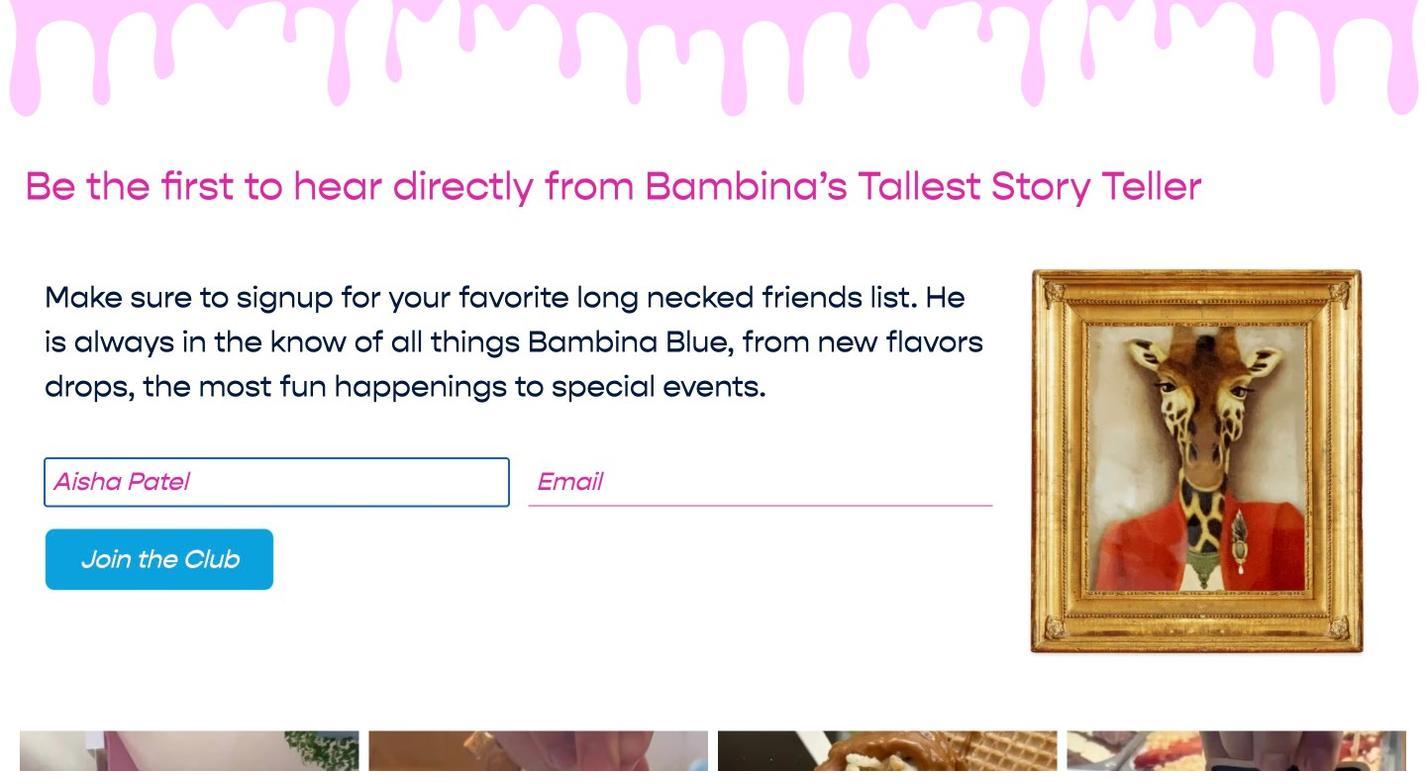 Task type: describe. For each thing, give the bounding box(es) containing it.
Email email field
[[528, 459, 993, 507]]



Task type: locate. For each thing, give the bounding box(es) containing it.
Name text field
[[45, 459, 509, 507]]

None submit
[[45, 528, 274, 591]]



Task type: vqa. For each thing, say whether or not it's contained in the screenshot.
svg Image
no



